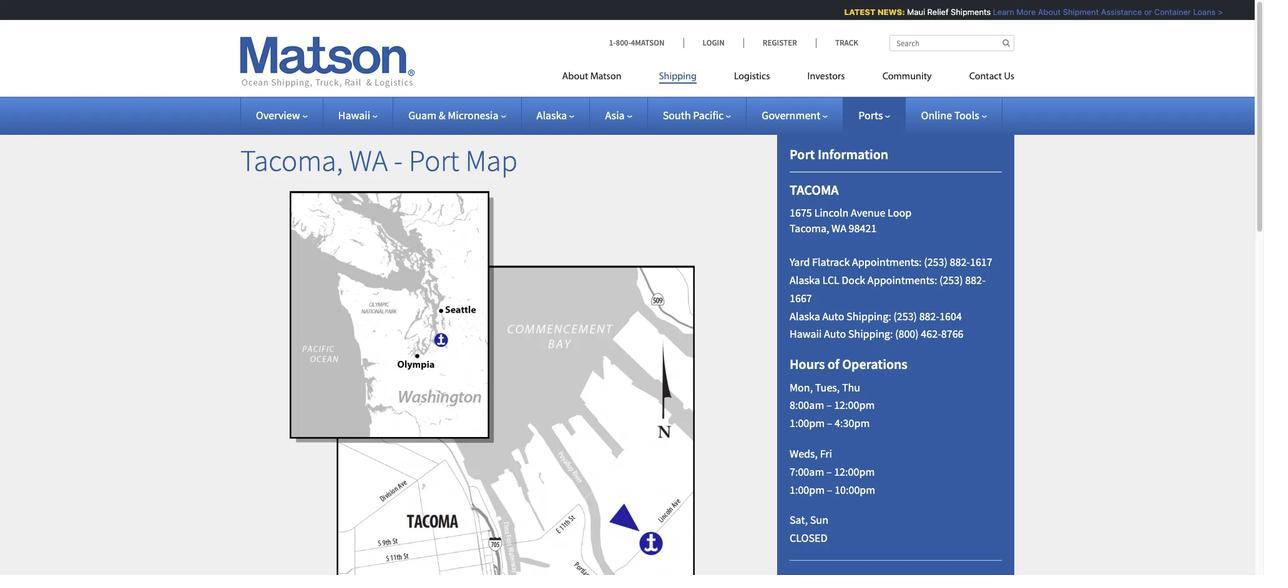 Task type: locate. For each thing, give the bounding box(es) containing it.
12:00pm inside weds, fri 7:00am – 12:00pm 1:00pm – 10:00pm
[[834, 464, 875, 479]]

overview
[[256, 108, 300, 122]]

wa down lincoln
[[832, 221, 847, 236]]

login
[[703, 37, 725, 48]]

about inside about matson link
[[562, 72, 588, 82]]

1 12:00pm from the top
[[834, 398, 875, 412]]

appointments:
[[852, 255, 922, 269], [868, 273, 937, 287]]

loans
[[1189, 7, 1211, 17]]

matson
[[591, 72, 622, 82]]

container
[[1150, 7, 1187, 17]]

weds,
[[790, 446, 818, 461]]

shipping: down dock
[[847, 309, 892, 323]]

(253) up 1604
[[940, 273, 963, 287]]

asia link
[[605, 108, 632, 122]]

1675 lincoln avenue loop tacoma, wa 98421
[[790, 205, 912, 236]]

– left 10:00pm
[[827, 482, 833, 497]]

1667
[[790, 291, 812, 305]]

4matson
[[631, 37, 665, 48]]

1 vertical spatial 882-
[[966, 273, 986, 287]]

1 1:00pm from the top
[[790, 416, 825, 430]]

0 horizontal spatial hawaii
[[338, 108, 370, 122]]

pacific
[[693, 108, 724, 122]]

weds, fri 7:00am – 12:00pm 1:00pm – 10:00pm
[[790, 446, 876, 497]]

maui
[[903, 7, 921, 17]]

operations
[[842, 355, 908, 373]]

south pacific link
[[663, 108, 731, 122]]

1 vertical spatial about
[[562, 72, 588, 82]]

us
[[1004, 72, 1015, 82]]

alaska down the 1667
[[790, 309, 820, 323]]

12:00pm
[[834, 398, 875, 412], [834, 464, 875, 479]]

avenue
[[851, 205, 886, 220]]

1 vertical spatial (253)
[[940, 273, 963, 287]]

wa left -
[[349, 142, 388, 179]]

sat, sun closed
[[790, 513, 829, 545]]

south pacific
[[663, 108, 724, 122]]

– down "fri"
[[827, 464, 832, 479]]

about right more
[[1034, 7, 1056, 17]]

sun
[[810, 513, 829, 527]]

hawaii up tacoma, wa - port map
[[338, 108, 370, 122]]

section
[[762, 115, 1030, 575]]

12:00pm inside mon, tues, thu 8:00am – 12:00pm 1:00pm – 4:30pm
[[834, 398, 875, 412]]

information
[[818, 145, 889, 163]]

tacoma, down overview link
[[240, 142, 343, 179]]

1 vertical spatial tacoma,
[[790, 221, 830, 236]]

462-
[[921, 327, 942, 341]]

0 vertical spatial 12:00pm
[[834, 398, 875, 412]]

882- down "1617"
[[966, 273, 986, 287]]

assistance
[[1097, 7, 1138, 17]]

tacoma, inside "1675 lincoln avenue loop tacoma, wa 98421"
[[790, 221, 830, 236]]

yard
[[790, 255, 810, 269]]

(253) up (800)
[[894, 309, 917, 323]]

hawaii up 'hours'
[[790, 327, 822, 341]]

appointments: up dock
[[852, 255, 922, 269]]

1 vertical spatial 12:00pm
[[834, 464, 875, 479]]

12:00pm up 10:00pm
[[834, 464, 875, 479]]

auto up 'of'
[[824, 327, 846, 341]]

882- up 1604
[[950, 255, 970, 269]]

alaska down 'about matson'
[[537, 108, 567, 122]]

0 vertical spatial 1:00pm
[[790, 416, 825, 430]]

1 vertical spatial alaska
[[790, 273, 820, 287]]

alaska
[[537, 108, 567, 122], [790, 273, 820, 287], [790, 309, 820, 323]]

1 horizontal spatial hawaii
[[790, 327, 822, 341]]

0 vertical spatial appointments:
[[852, 255, 922, 269]]

appointments: right dock
[[868, 273, 937, 287]]

map
[[465, 142, 518, 179]]

2 12:00pm from the top
[[834, 464, 875, 479]]

auto down lcl
[[823, 309, 845, 323]]

1 vertical spatial 1:00pm
[[790, 482, 825, 497]]

alaska up the 1667
[[790, 273, 820, 287]]

(253)
[[924, 255, 948, 269], [940, 273, 963, 287], [894, 309, 917, 323]]

882-
[[950, 255, 970, 269], [966, 273, 986, 287], [920, 309, 940, 323]]

government link
[[762, 108, 828, 122]]

1 horizontal spatial port
[[790, 145, 815, 163]]

0 horizontal spatial about
[[562, 72, 588, 82]]

section containing port information
[[762, 115, 1030, 575]]

1 horizontal spatial wa
[[832, 221, 847, 236]]

None search field
[[890, 35, 1015, 51]]

2 vertical spatial alaska
[[790, 309, 820, 323]]

shipping
[[659, 72, 697, 82]]

guam & micronesia
[[408, 108, 499, 122]]

contact
[[970, 72, 1002, 82]]

1:00pm inside weds, fri 7:00am – 12:00pm 1:00pm – 10:00pm
[[790, 482, 825, 497]]

1 horizontal spatial tacoma,
[[790, 221, 830, 236]]

more
[[1012, 7, 1031, 17]]

alaska link
[[537, 108, 575, 122]]

1 vertical spatial wa
[[832, 221, 847, 236]]

–
[[827, 398, 832, 412], [827, 416, 833, 430], [827, 464, 832, 479], [827, 482, 833, 497]]

track link
[[816, 37, 859, 48]]

tues,
[[815, 380, 840, 394]]

1:00pm down the 8:00am
[[790, 416, 825, 430]]

community link
[[864, 66, 951, 91]]

hawaii
[[338, 108, 370, 122], [790, 327, 822, 341]]

about left matson
[[562, 72, 588, 82]]

2 1:00pm from the top
[[790, 482, 825, 497]]

882- up 462-
[[920, 309, 940, 323]]

0 horizontal spatial wa
[[349, 142, 388, 179]]

port up tacoma at the top of the page
[[790, 145, 815, 163]]

contact us
[[970, 72, 1015, 82]]

0 vertical spatial tacoma,
[[240, 142, 343, 179]]

1:00pm down 7:00am
[[790, 482, 825, 497]]

0 horizontal spatial tacoma,
[[240, 142, 343, 179]]

online tools
[[921, 108, 980, 122]]

1 vertical spatial hawaii
[[790, 327, 822, 341]]

1604
[[940, 309, 962, 323]]

overview link
[[256, 108, 308, 122]]

0 vertical spatial about
[[1034, 7, 1056, 17]]

mon, tues, thu 8:00am – 12:00pm 1:00pm – 4:30pm
[[790, 380, 875, 430]]

port right -
[[409, 142, 459, 179]]

shipping: up the operations on the right
[[848, 327, 893, 341]]

1675
[[790, 205, 812, 220]]

8:00am
[[790, 398, 824, 412]]

12:00pm up 4:30pm in the right bottom of the page
[[834, 398, 875, 412]]

or
[[1140, 7, 1148, 17]]

8766
[[941, 327, 964, 341]]

tacoma,
[[240, 142, 343, 179], [790, 221, 830, 236]]

learn more about shipment assistance or container loans > link
[[989, 7, 1219, 17]]

2 vertical spatial (253)
[[894, 309, 917, 323]]

shipping:
[[847, 309, 892, 323], [848, 327, 893, 341]]

tacoma, down 1675 on the top right of the page
[[790, 221, 830, 236]]

(253) left "1617"
[[924, 255, 948, 269]]

hawaii inside the yard flatrack appointments: (253) 882-1617 alaska lcl dock appointments: (253) 882- 1667 alaska auto shipping: (253) 882-1604 hawaii auto shipping: (800) 462-8766
[[790, 327, 822, 341]]

0 horizontal spatial port
[[409, 142, 459, 179]]

0 vertical spatial hawaii
[[338, 108, 370, 122]]

about
[[1034, 7, 1056, 17], [562, 72, 588, 82]]

mon,
[[790, 380, 813, 394]]



Task type: describe. For each thing, give the bounding box(es) containing it.
– left 4:30pm in the right bottom of the page
[[827, 416, 833, 430]]

0 vertical spatial 882-
[[950, 255, 970, 269]]

(800)
[[895, 327, 919, 341]]

loop
[[888, 205, 912, 220]]

register link
[[744, 37, 816, 48]]

top menu navigation
[[562, 66, 1015, 91]]

ports
[[859, 108, 883, 122]]

shipment
[[1058, 7, 1094, 17]]

1 vertical spatial auto
[[824, 327, 846, 341]]

track
[[835, 37, 859, 48]]

learn
[[989, 7, 1010, 17]]

1-800-4matson
[[609, 37, 665, 48]]

Search search field
[[890, 35, 1015, 51]]

>
[[1214, 7, 1219, 17]]

login link
[[683, 37, 744, 48]]

ports link
[[859, 108, 891, 122]]

about matson link
[[562, 66, 640, 91]]

4:30pm
[[835, 416, 870, 430]]

port inside section
[[790, 145, 815, 163]]

hawaii link
[[338, 108, 378, 122]]

0 vertical spatial wa
[[349, 142, 388, 179]]

hours of operations
[[790, 355, 908, 373]]

– down tues,
[[827, 398, 832, 412]]

government
[[762, 108, 821, 122]]

tools
[[955, 108, 980, 122]]

guam
[[408, 108, 437, 122]]

guam & micronesia link
[[408, 108, 506, 122]]

logistics
[[734, 72, 770, 82]]

lcl
[[823, 273, 840, 287]]

yard flatrack appointments: (253) 882-1617 alaska lcl dock appointments: (253) 882- 1667 alaska auto shipping: (253) 882-1604 hawaii auto shipping: (800) 462-8766
[[790, 255, 993, 341]]

0 vertical spatial (253)
[[924, 255, 948, 269]]

1-
[[609, 37, 616, 48]]

investors
[[808, 72, 845, 82]]

closed
[[790, 531, 828, 545]]

micronesia
[[448, 108, 499, 122]]

sat,
[[790, 513, 808, 527]]

logistics link
[[716, 66, 789, 91]]

1 horizontal spatial about
[[1034, 7, 1056, 17]]

online
[[921, 108, 952, 122]]

contact us link
[[951, 66, 1015, 91]]

dock
[[842, 273, 866, 287]]

7:00am
[[790, 464, 824, 479]]

about matson
[[562, 72, 622, 82]]

online tools link
[[921, 108, 987, 122]]

2 vertical spatial 882-
[[920, 309, 940, 323]]

tacoma
[[790, 181, 839, 199]]

blue matson logo with ocean, shipping, truck, rail and logistics written beneath it. image
[[240, 37, 415, 88]]

98421
[[849, 221, 877, 236]]

800-
[[616, 37, 631, 48]]

latest
[[840, 7, 871, 17]]

latest news: maui relief shipments learn more about shipment assistance or container loans >
[[840, 7, 1219, 17]]

1617
[[970, 255, 993, 269]]

shipping link
[[640, 66, 716, 91]]

1:00pm inside mon, tues, thu 8:00am – 12:00pm 1:00pm – 4:30pm
[[790, 416, 825, 430]]

thu
[[842, 380, 861, 394]]

investors link
[[789, 66, 864, 91]]

port information
[[790, 145, 889, 163]]

lincoln
[[814, 205, 849, 220]]

search image
[[1003, 39, 1010, 47]]

0 vertical spatial alaska
[[537, 108, 567, 122]]

0 vertical spatial auto
[[823, 309, 845, 323]]

relief
[[923, 7, 944, 17]]

0 vertical spatial shipping:
[[847, 309, 892, 323]]

fri
[[820, 446, 832, 461]]

-
[[394, 142, 403, 179]]

community
[[883, 72, 932, 82]]

of
[[828, 355, 840, 373]]

register
[[763, 37, 797, 48]]

south
[[663, 108, 691, 122]]

asia
[[605, 108, 625, 122]]

wa inside "1675 lincoln avenue loop tacoma, wa 98421"
[[832, 221, 847, 236]]

hours
[[790, 355, 825, 373]]

tacoma, wa - port map
[[240, 142, 518, 179]]

10:00pm
[[835, 482, 876, 497]]

1-800-4matson link
[[609, 37, 683, 48]]

news:
[[873, 7, 900, 17]]

1 vertical spatial appointments:
[[868, 273, 937, 287]]

1 vertical spatial shipping:
[[848, 327, 893, 341]]

&
[[439, 108, 446, 122]]

flatrack
[[812, 255, 850, 269]]

shipments
[[946, 7, 986, 17]]



Task type: vqa. For each thing, say whether or not it's contained in the screenshot.
1-
yes



